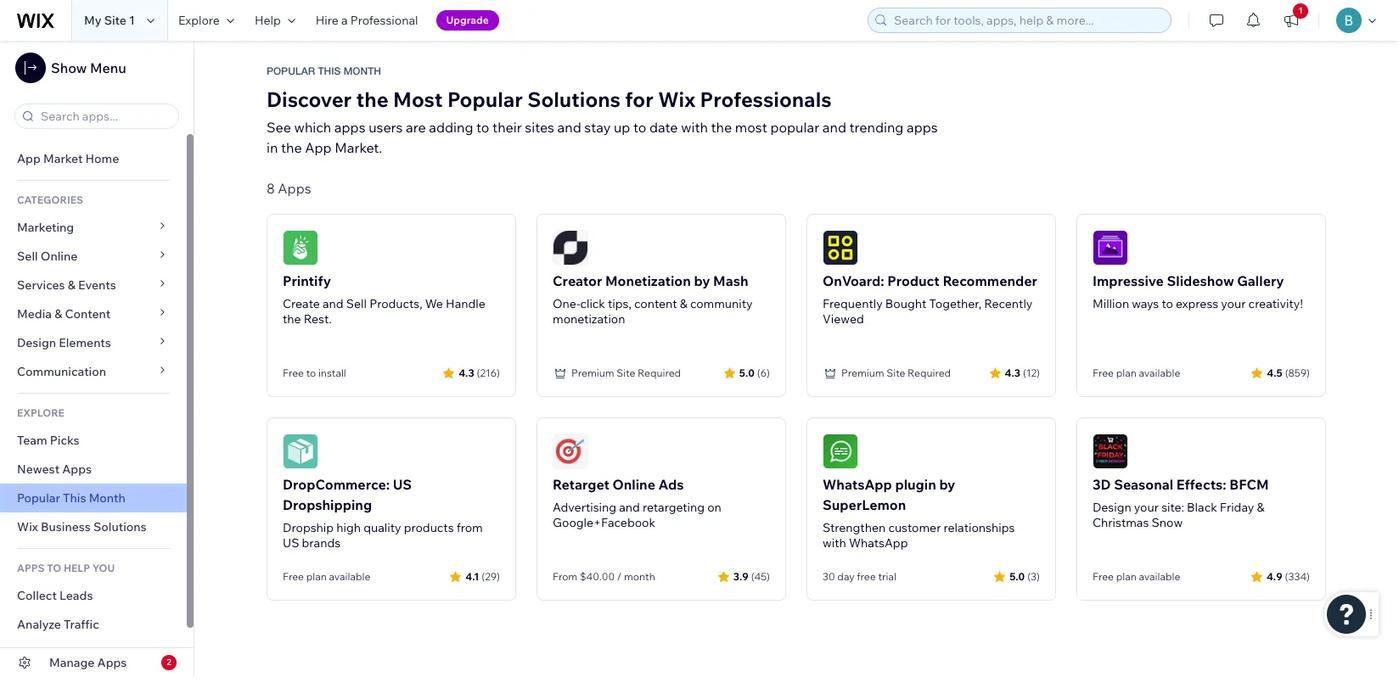Task type: locate. For each thing, give the bounding box(es) containing it.
with right date
[[681, 119, 708, 136]]

1 horizontal spatial 4.3
[[1005, 366, 1021, 379]]

apps
[[17, 562, 45, 575]]

2 premium from the left
[[842, 367, 884, 380]]

creativity!
[[1249, 296, 1303, 312]]

1 horizontal spatial your
[[1221, 296, 1246, 312]]

available down brands
[[329, 571, 371, 583]]

popular inside sidebar element
[[17, 491, 60, 506]]

required down content
[[638, 367, 681, 380]]

0 vertical spatial by
[[694, 273, 710, 290]]

2 vertical spatial with
[[64, 646, 88, 661]]

online for sell
[[41, 249, 78, 264]]

0 horizontal spatial apps
[[62, 462, 92, 477]]

sell online
[[17, 249, 78, 264]]

& inside creator monetization by mash one-click tips, content & community monetization
[[680, 296, 688, 312]]

collect leads link
[[0, 582, 187, 611]]

app left the market
[[17, 151, 41, 166]]

apps up the market.
[[334, 119, 366, 136]]

sell up services
[[17, 249, 38, 264]]

5.0 (3)
[[1010, 570, 1040, 583]]

/
[[617, 571, 622, 583]]

popular down newest
[[17, 491, 60, 506]]

0 vertical spatial your
[[1221, 296, 1246, 312]]

handle
[[446, 296, 486, 312]]

design down '3d' at the right bottom of page
[[1093, 500, 1132, 515]]

1 4.3 from the left
[[459, 366, 474, 379]]

manage
[[49, 656, 95, 671]]

1 vertical spatial by
[[939, 476, 956, 493]]

your down seasonal
[[1134, 500, 1159, 515]]

3d seasonal effects: bfcm logo image
[[1093, 434, 1129, 470]]

popular up discover
[[267, 65, 315, 77]]

$40.00
[[580, 571, 615, 583]]

retarget online ads advertising and retargeting on google+facebook
[[553, 476, 722, 531]]

show menu button
[[15, 53, 126, 83]]

month up wix business solutions link
[[89, 491, 126, 506]]

0 horizontal spatial sell
[[17, 249, 38, 264]]

wix business solutions
[[17, 520, 147, 535]]

0 vertical spatial with
[[681, 119, 708, 136]]

0 horizontal spatial required
[[638, 367, 681, 380]]

free plan available for million
[[1093, 367, 1181, 380]]

popular this month up discover
[[267, 65, 381, 77]]

to right ways
[[1162, 296, 1173, 312]]

product
[[888, 273, 940, 290]]

free plan available down christmas
[[1093, 571, 1181, 583]]

plan down christmas
[[1116, 571, 1137, 583]]

analyze traffic link
[[0, 611, 187, 639]]

0 horizontal spatial us
[[283, 536, 299, 551]]

0 vertical spatial 5.0
[[739, 366, 755, 379]]

4.3
[[459, 366, 474, 379], [1005, 366, 1021, 379]]

whatsapp up trial
[[849, 536, 908, 551]]

popular this month
[[267, 65, 381, 77], [17, 491, 126, 506]]

1 vertical spatial online
[[613, 476, 655, 493]]

bfcm
[[1230, 476, 1269, 493]]

1 horizontal spatial us
[[393, 476, 412, 493]]

0 horizontal spatial this
[[63, 491, 86, 506]]

1 vertical spatial sell
[[346, 296, 367, 312]]

premium site required for product
[[842, 367, 951, 380]]

2 horizontal spatial site
[[887, 367, 906, 380]]

apps down picks
[[62, 462, 92, 477]]

0 horizontal spatial design
[[17, 335, 56, 351]]

are
[[406, 119, 426, 136]]

christmas
[[1093, 515, 1149, 531]]

site for creator monetization by mash
[[617, 367, 636, 380]]

free plan available down ways
[[1093, 367, 1181, 380]]

1 vertical spatial this
[[63, 491, 86, 506]]

with inside sidebar element
[[64, 646, 88, 661]]

0 horizontal spatial month
[[89, 491, 126, 506]]

0 horizontal spatial solutions
[[93, 520, 147, 535]]

1 vertical spatial 5.0
[[1010, 570, 1025, 583]]

discover
[[267, 87, 352, 112]]

wix inside sidebar element
[[17, 520, 38, 535]]

site down 'monetization'
[[617, 367, 636, 380]]

their
[[493, 119, 522, 136]]

0 horizontal spatial wix
[[17, 520, 38, 535]]

online up services & events
[[41, 249, 78, 264]]

solutions up stay
[[528, 87, 621, 112]]

us up quality
[[393, 476, 412, 493]]

media & content
[[17, 307, 111, 322]]

apps
[[334, 119, 366, 136], [907, 119, 938, 136]]

1 horizontal spatial online
[[613, 476, 655, 493]]

required down bought
[[908, 367, 951, 380]]

free left install
[[283, 367, 304, 380]]

4.9
[[1267, 570, 1283, 583]]

free plan available
[[1093, 367, 1181, 380], [283, 571, 371, 583], [1093, 571, 1181, 583]]

design down media
[[17, 335, 56, 351]]

1 button
[[1273, 0, 1310, 41]]

solutions down popular this month link
[[93, 520, 147, 535]]

to left their
[[476, 119, 490, 136]]

sidebar element
[[0, 41, 194, 678]]

1 horizontal spatial apps
[[907, 119, 938, 136]]

apps right 8
[[278, 180, 311, 197]]

and inside printify create and sell products, we handle the rest.
[[323, 296, 344, 312]]

2 horizontal spatial apps
[[278, 180, 311, 197]]

popular this month up "business"
[[17, 491, 126, 506]]

0 vertical spatial online
[[41, 249, 78, 264]]

apps right trending
[[907, 119, 938, 136]]

1 horizontal spatial 1
[[1299, 5, 1303, 16]]

with up 30
[[823, 536, 846, 551]]

by for monetization
[[694, 273, 710, 290]]

site right the my
[[104, 13, 126, 28]]

sell left products,
[[346, 296, 367, 312]]

&
[[68, 278, 76, 293], [680, 296, 688, 312], [54, 307, 62, 322], [1257, 500, 1265, 515]]

help button
[[244, 0, 305, 41]]

1 vertical spatial popular
[[447, 87, 523, 112]]

premium site required for monetization
[[571, 367, 681, 380]]

(216)
[[477, 366, 500, 379]]

0 horizontal spatial with
[[64, 646, 88, 661]]

plan down brands
[[306, 571, 327, 583]]

products,
[[369, 296, 423, 312]]

0 horizontal spatial popular this month
[[17, 491, 126, 506]]

brands
[[302, 536, 341, 551]]

with down traffic
[[64, 646, 88, 661]]

from $40.00 / month
[[553, 571, 655, 583]]

& right content
[[680, 296, 688, 312]]

1 horizontal spatial solutions
[[528, 87, 621, 112]]

apps for newest apps
[[62, 462, 92, 477]]

site:
[[1162, 500, 1185, 515]]

dropcommerce: us dropshipping dropship high quality products from us brands
[[283, 476, 483, 551]]

premium for creator
[[571, 367, 614, 380]]

1 horizontal spatial popular this month
[[267, 65, 381, 77]]

to
[[47, 562, 61, 575]]

apps
[[278, 180, 311, 197], [62, 462, 92, 477], [97, 656, 127, 671]]

apps right manage
[[97, 656, 127, 671]]

and left stay
[[558, 119, 581, 136]]

1 horizontal spatial this
[[318, 65, 341, 77]]

0 horizontal spatial apps
[[334, 119, 366, 136]]

from
[[553, 571, 578, 583]]

1 premium from the left
[[571, 367, 614, 380]]

0 vertical spatial design
[[17, 335, 56, 351]]

2 premium site required from the left
[[842, 367, 951, 380]]

5.0 for whatsapp plugin by superlemon
[[1010, 570, 1025, 583]]

and left retargeting
[[619, 500, 640, 515]]

4.3 left (12)
[[1005, 366, 1021, 379]]

by left mash
[[694, 273, 710, 290]]

1 vertical spatial design
[[1093, 500, 1132, 515]]

marketing
[[17, 220, 74, 235]]

4.5
[[1267, 366, 1283, 379]]

available down snow
[[1139, 571, 1181, 583]]

online left ads
[[613, 476, 655, 493]]

Search apps... field
[[36, 104, 173, 128]]

1 horizontal spatial site
[[617, 367, 636, 380]]

available down ways
[[1139, 367, 1181, 380]]

0 horizontal spatial popular
[[17, 491, 60, 506]]

whatsapp plugin by superlemon strengthen customer relationships with whatsapp
[[823, 476, 1015, 551]]

premium site required down bought
[[842, 367, 951, 380]]

apps inside newest apps link
[[62, 462, 92, 477]]

by
[[694, 273, 710, 290], [939, 476, 956, 493]]

1 horizontal spatial design
[[1093, 500, 1132, 515]]

media
[[17, 307, 52, 322]]

customer
[[889, 521, 941, 536]]

5.0 for creator monetization by mash
[[739, 366, 755, 379]]

5.0 left (6)
[[739, 366, 755, 379]]

1 horizontal spatial with
[[681, 119, 708, 136]]

design inside 3d seasonal effects: bfcm design your site: black friday & christmas snow
[[1093, 500, 1132, 515]]

2 4.3 from the left
[[1005, 366, 1021, 379]]

1 vertical spatial solutions
[[93, 520, 147, 535]]

your down gallery
[[1221, 296, 1246, 312]]

by right plugin
[[939, 476, 956, 493]]

your inside impressive slideshow gallery million ways to express your creativity!
[[1221, 296, 1246, 312]]

2 vertical spatial popular
[[17, 491, 60, 506]]

plan for impressive slideshow gallery
[[1116, 367, 1137, 380]]

the left rest.
[[283, 312, 301, 327]]

0 vertical spatial apps
[[278, 180, 311, 197]]

1 vertical spatial us
[[283, 536, 299, 551]]

free to install
[[283, 367, 346, 380]]

plan
[[1116, 367, 1137, 380], [306, 571, 327, 583], [1116, 571, 1137, 583]]

0 vertical spatial wix
[[658, 87, 696, 112]]

available for bfcm
[[1139, 571, 1181, 583]]

this up wix business solutions
[[63, 491, 86, 506]]

this up discover
[[318, 65, 341, 77]]

Search for tools, apps, help & more... field
[[889, 8, 1166, 32]]

printify create and sell products, we handle the rest.
[[283, 273, 486, 327]]

1 horizontal spatial required
[[908, 367, 951, 380]]

by inside creator monetization by mash one-click tips, content & community monetization
[[694, 273, 710, 290]]

whatsapp up superlemon
[[823, 476, 892, 493]]

services & events link
[[0, 271, 187, 300]]

users
[[369, 119, 403, 136]]

free for dropcommerce: us dropshipping
[[283, 571, 304, 583]]

seasonal
[[1114, 476, 1174, 493]]

0 horizontal spatial your
[[1134, 500, 1159, 515]]

4.5 (859)
[[1267, 366, 1310, 379]]

up
[[614, 119, 630, 136]]

site down bought
[[887, 367, 906, 380]]

wix up date
[[658, 87, 696, 112]]

1 horizontal spatial sell
[[346, 296, 367, 312]]

30
[[823, 571, 835, 583]]

1 vertical spatial popular this month
[[17, 491, 126, 506]]

1 horizontal spatial by
[[939, 476, 956, 493]]

leads
[[59, 588, 93, 604]]

(45)
[[751, 570, 770, 583]]

2 required from the left
[[908, 367, 951, 380]]

1 horizontal spatial premium site required
[[842, 367, 951, 380]]

free down christmas
[[1093, 571, 1114, 583]]

1 horizontal spatial month
[[344, 65, 381, 77]]

plan for dropcommerce: us dropshipping
[[306, 571, 327, 583]]

4.3 left (216)
[[459, 366, 474, 379]]

premium down 'monetization'
[[571, 367, 614, 380]]

& right friday at the bottom right of page
[[1257, 500, 1265, 515]]

0 horizontal spatial online
[[41, 249, 78, 264]]

create
[[283, 296, 320, 312]]

premium down "viewed"
[[842, 367, 884, 380]]

million
[[1093, 296, 1130, 312]]

tips,
[[608, 296, 632, 312]]

premium site required down 'monetization'
[[571, 367, 681, 380]]

app inside see which apps users are adding to their sites and stay up to date with the most popular and trending apps in the app market.
[[305, 139, 332, 156]]

us left brands
[[283, 536, 299, 551]]

sell inside sidebar element
[[17, 249, 38, 264]]

by inside 'whatsapp plugin by superlemon strengthen customer relationships with whatsapp'
[[939, 476, 956, 493]]

1 horizontal spatial premium
[[842, 367, 884, 380]]

to right up
[[633, 119, 646, 136]]

popular up their
[[447, 87, 523, 112]]

0 vertical spatial this
[[318, 65, 341, 77]]

1 vertical spatial with
[[823, 536, 846, 551]]

1 vertical spatial month
[[89, 491, 126, 506]]

sites
[[525, 119, 554, 136]]

creator monetization by mash one-click tips, content & community monetization
[[553, 273, 753, 327]]

0 horizontal spatial 5.0
[[739, 366, 755, 379]]

1 horizontal spatial 5.0
[[1010, 570, 1025, 583]]

1 horizontal spatial popular
[[267, 65, 315, 77]]

1 vertical spatial your
[[1134, 500, 1159, 515]]

popular
[[267, 65, 315, 77], [447, 87, 523, 112], [17, 491, 60, 506]]

app
[[305, 139, 332, 156], [17, 151, 41, 166]]

free plan available down brands
[[283, 571, 371, 583]]

0 horizontal spatial app
[[17, 151, 41, 166]]

sell
[[17, 249, 38, 264], [346, 296, 367, 312]]

analyze
[[17, 617, 61, 633]]

1 required from the left
[[638, 367, 681, 380]]

wix left "business"
[[17, 520, 38, 535]]

(334)
[[1285, 570, 1310, 583]]

online inside retarget online ads advertising and retargeting on google+facebook
[[613, 476, 655, 493]]

high
[[336, 521, 361, 536]]

4.1 (29)
[[466, 570, 500, 583]]

month
[[344, 65, 381, 77], [89, 491, 126, 506]]

onvoard: product recommender logo image
[[823, 230, 858, 266]]

2 horizontal spatial popular
[[447, 87, 523, 112]]

month down hire a professional link
[[344, 65, 381, 77]]

0 horizontal spatial by
[[694, 273, 710, 290]]

professionals
[[700, 87, 832, 112]]

popular
[[771, 119, 820, 136]]

dropship
[[283, 521, 334, 536]]

plan down million
[[1116, 367, 1137, 380]]

1 horizontal spatial app
[[305, 139, 332, 156]]

professional
[[350, 13, 418, 28]]

0 horizontal spatial premium
[[571, 367, 614, 380]]

1 horizontal spatial wix
[[658, 87, 696, 112]]

0 horizontal spatial 4.3
[[459, 366, 474, 379]]

stay
[[585, 119, 611, 136]]

0 horizontal spatial premium site required
[[571, 367, 681, 380]]

2 horizontal spatial with
[[823, 536, 846, 551]]

team picks
[[17, 433, 80, 448]]

5.0
[[739, 366, 755, 379], [1010, 570, 1025, 583]]

1 premium site required from the left
[[571, 367, 681, 380]]

1
[[1299, 5, 1303, 16], [129, 13, 135, 28]]

5.0 left the (3)
[[1010, 570, 1025, 583]]

2 vertical spatial apps
[[97, 656, 127, 671]]

0 vertical spatial sell
[[17, 249, 38, 264]]

premium site required
[[571, 367, 681, 380], [842, 367, 951, 380]]

and right create
[[323, 296, 344, 312]]

required
[[638, 367, 681, 380], [908, 367, 951, 380]]

free down brands
[[283, 571, 304, 583]]

the left most
[[711, 119, 732, 136]]

1 vertical spatial wix
[[17, 520, 38, 535]]

1 vertical spatial apps
[[62, 462, 92, 477]]

& inside 3d seasonal effects: bfcm design your site: black friday & christmas snow
[[1257, 500, 1265, 515]]

0 vertical spatial whatsapp
[[823, 476, 892, 493]]

& left the events
[[68, 278, 76, 293]]

1 horizontal spatial apps
[[97, 656, 127, 671]]

online inside sidebar element
[[41, 249, 78, 264]]

app down which
[[305, 139, 332, 156]]

3.9 (45)
[[733, 570, 770, 583]]

free down million
[[1093, 367, 1114, 380]]

the
[[356, 87, 389, 112], [711, 119, 732, 136], [281, 139, 302, 156], [283, 312, 301, 327]]

sell online link
[[0, 242, 187, 271]]



Task type: describe. For each thing, give the bounding box(es) containing it.
traffic
[[64, 617, 99, 633]]

by for plugin
[[939, 476, 956, 493]]

monetization
[[553, 312, 625, 327]]

hire a professional link
[[305, 0, 428, 41]]

impressive slideshow gallery logo image
[[1093, 230, 1129, 266]]

to inside impressive slideshow gallery million ways to express your creativity!
[[1162, 296, 1173, 312]]

team
[[17, 433, 47, 448]]

upgrade button
[[436, 10, 499, 31]]

black
[[1187, 500, 1217, 515]]

0 vertical spatial popular this month
[[267, 65, 381, 77]]

a
[[341, 13, 348, 28]]

popular this month inside sidebar element
[[17, 491, 126, 506]]

together,
[[929, 296, 982, 312]]

click
[[580, 296, 605, 312]]

plugin
[[895, 476, 936, 493]]

the right 'in'
[[281, 139, 302, 156]]

3d seasonal effects: bfcm design your site: black friday & christmas snow
[[1093, 476, 1269, 531]]

show menu
[[51, 59, 126, 76]]

apps for 8 apps
[[278, 180, 311, 197]]

content
[[65, 307, 111, 322]]

4.9 (334)
[[1267, 570, 1310, 583]]

communication link
[[0, 357, 187, 386]]

app market home link
[[0, 144, 187, 173]]

date
[[649, 119, 678, 136]]

& right media
[[54, 307, 62, 322]]

communication
[[17, 364, 109, 380]]

available for dropship
[[329, 571, 371, 583]]

0 vertical spatial popular
[[267, 65, 315, 77]]

printify
[[283, 273, 331, 290]]

picks
[[50, 433, 80, 448]]

market
[[43, 151, 83, 166]]

app inside sidebar element
[[17, 151, 41, 166]]

help
[[255, 13, 281, 28]]

and right popular
[[823, 119, 847, 136]]

4.1
[[466, 570, 479, 583]]

available for million
[[1139, 367, 1181, 380]]

required for monetization
[[638, 367, 681, 380]]

online for retarget
[[613, 476, 655, 493]]

and inside retarget online ads advertising and retargeting on google+facebook
[[619, 500, 640, 515]]

2 apps from the left
[[907, 119, 938, 136]]

explore
[[178, 13, 220, 28]]

(29)
[[482, 570, 500, 583]]

frequently
[[823, 296, 883, 312]]

& inside 'link'
[[68, 278, 76, 293]]

4.3 for and
[[459, 366, 474, 379]]

newest
[[17, 462, 60, 477]]

we
[[425, 296, 443, 312]]

snow
[[1152, 515, 1183, 531]]

1 vertical spatial whatsapp
[[849, 536, 908, 551]]

1 apps from the left
[[334, 119, 366, 136]]

this inside sidebar element
[[63, 491, 86, 506]]

the inside printify create and sell products, we handle the rest.
[[283, 312, 301, 327]]

design inside sidebar element
[[17, 335, 56, 351]]

to left install
[[306, 367, 316, 380]]

apps for manage apps
[[97, 656, 127, 671]]

which
[[294, 119, 331, 136]]

(12)
[[1023, 366, 1040, 379]]

the up users
[[356, 87, 389, 112]]

monetization
[[605, 273, 691, 290]]

30 day free trial
[[823, 571, 897, 583]]

free for printify
[[283, 367, 304, 380]]

creator monetization by mash logo image
[[553, 230, 588, 266]]

dropcommerce: us dropshipping logo image
[[283, 434, 318, 470]]

discover the most popular solutions for wix professionals
[[267, 87, 832, 112]]

gallery
[[1237, 273, 1284, 290]]

free plan available for dropship
[[283, 571, 371, 583]]

site for onvoard: product recommender
[[887, 367, 906, 380]]

impressive slideshow gallery million ways to express your creativity!
[[1093, 273, 1303, 312]]

retarget online ads logo image
[[553, 434, 588, 470]]

media & content link
[[0, 300, 187, 329]]

4.3 for recommender
[[1005, 366, 1021, 379]]

printify logo image
[[283, 230, 318, 266]]

required for product
[[908, 367, 951, 380]]

premium for onvoard:
[[842, 367, 884, 380]]

see which apps users are adding to their sites and stay up to date with the most popular and trending apps in the app market.
[[267, 119, 938, 156]]

3d
[[1093, 476, 1111, 493]]

one-
[[553, 296, 580, 312]]

most
[[393, 87, 443, 112]]

your inside 3d seasonal effects: bfcm design your site: black friday & christmas snow
[[1134, 500, 1159, 515]]

solutions inside wix business solutions link
[[93, 520, 147, 535]]

free for 3d seasonal effects: bfcm
[[1093, 571, 1114, 583]]

team picks link
[[0, 426, 187, 455]]

free plan available for bfcm
[[1093, 571, 1181, 583]]

8 apps
[[267, 180, 311, 197]]

free for impressive slideshow gallery
[[1093, 367, 1114, 380]]

recommender
[[943, 273, 1038, 290]]

impressive
[[1093, 273, 1164, 290]]

0 vertical spatial us
[[393, 476, 412, 493]]

onvoard:
[[823, 273, 885, 290]]

newest apps link
[[0, 455, 187, 484]]

creator
[[553, 273, 602, 290]]

0 horizontal spatial site
[[104, 13, 126, 28]]

you
[[92, 562, 115, 575]]

ways
[[1132, 296, 1159, 312]]

community
[[690, 296, 753, 312]]

0 vertical spatial solutions
[[528, 87, 621, 112]]

popular this month link
[[0, 484, 187, 513]]

0 vertical spatial month
[[344, 65, 381, 77]]

my site 1
[[84, 13, 135, 28]]

home
[[85, 151, 119, 166]]

with inside 'whatsapp plugin by superlemon strengthen customer relationships with whatsapp'
[[823, 536, 846, 551]]

1 inside button
[[1299, 5, 1303, 16]]

marketing link
[[0, 213, 187, 242]]

month inside sidebar element
[[89, 491, 126, 506]]

2
[[167, 657, 171, 668]]

0 horizontal spatial 1
[[129, 13, 135, 28]]

retargeting
[[643, 500, 705, 515]]

4.3 (12)
[[1005, 366, 1040, 379]]

interact with visitors
[[17, 646, 133, 661]]

sell inside printify create and sell products, we handle the rest.
[[346, 296, 367, 312]]

most
[[735, 119, 767, 136]]

trending
[[850, 119, 904, 136]]

help
[[64, 562, 90, 575]]

manage apps
[[49, 656, 127, 671]]

trial
[[878, 571, 897, 583]]

month
[[624, 571, 655, 583]]

(6)
[[757, 366, 770, 379]]

with inside see which apps users are adding to their sites and stay up to date with the most popular and trending apps in the app market.
[[681, 119, 708, 136]]

(3)
[[1028, 570, 1040, 583]]

superlemon
[[823, 497, 906, 514]]

from
[[457, 521, 483, 536]]

menu
[[90, 59, 126, 76]]

whatsapp plugin by  superlemon logo image
[[823, 434, 858, 470]]

express
[[1176, 296, 1219, 312]]

visitors
[[90, 646, 133, 661]]

explore
[[17, 407, 64, 419]]

wix business solutions link
[[0, 513, 187, 542]]

plan for 3d seasonal effects: bfcm
[[1116, 571, 1137, 583]]

mash
[[713, 273, 749, 290]]

services & events
[[17, 278, 116, 293]]



Task type: vqa. For each thing, say whether or not it's contained in the screenshot.


